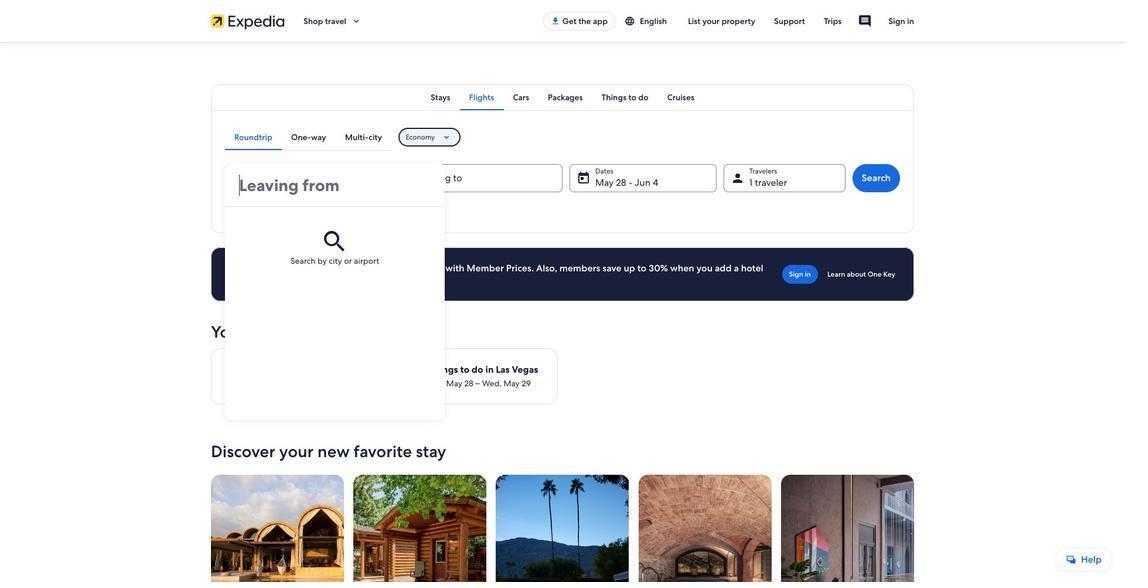 Task type: locate. For each thing, give the bounding box(es) containing it.
download the app button image
[[551, 16, 560, 26]]

trailing image
[[351, 16, 362, 26]]

main content
[[0, 42, 1126, 582]]

tab list
[[211, 84, 915, 110], [225, 124, 392, 150]]

view next property themes image
[[908, 557, 922, 571]]



Task type: describe. For each thing, give the bounding box(es) containing it.
Leaving from text field
[[225, 164, 445, 206]]

expedia logo image
[[211, 13, 285, 29]]

small image
[[625, 16, 636, 26]]

1 vertical spatial tab list
[[225, 124, 392, 150]]

0 vertical spatial tab list
[[211, 84, 915, 110]]

communication center icon image
[[858, 14, 873, 28]]



Task type: vqa. For each thing, say whether or not it's contained in the screenshot.
trailing image
yes



